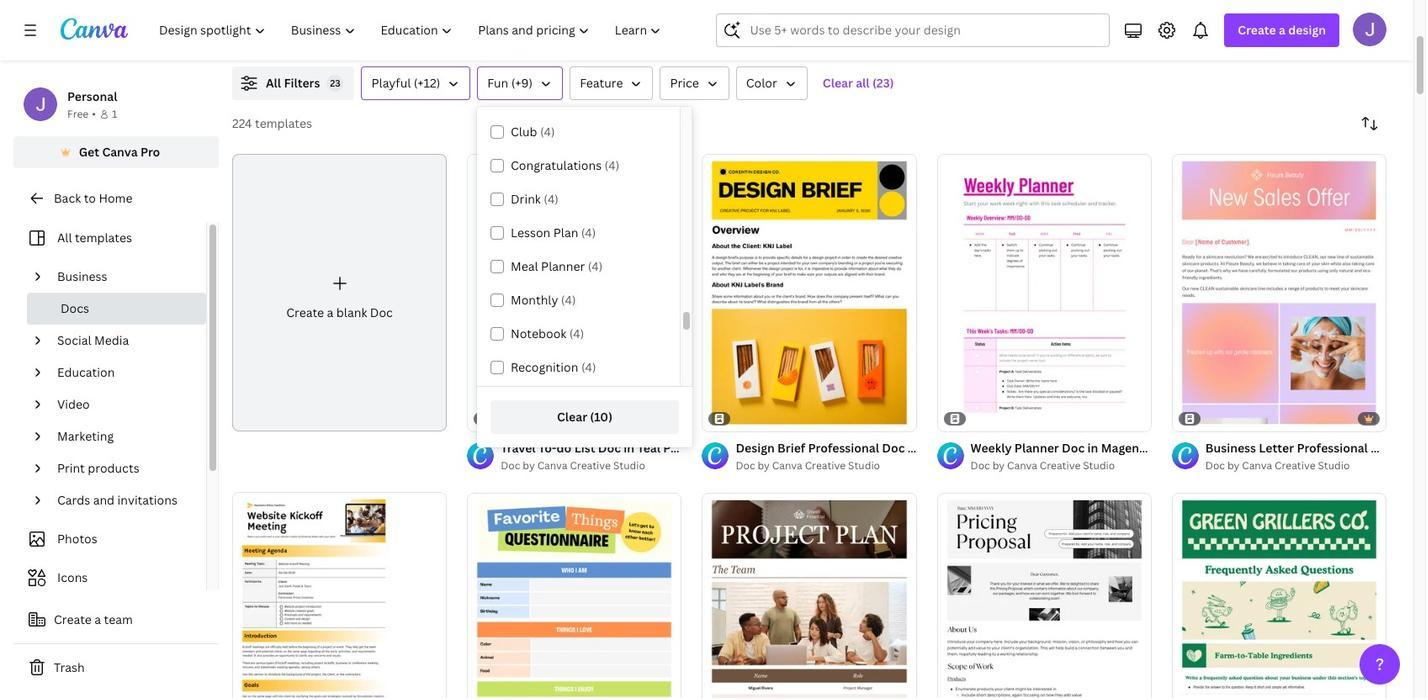 Task type: locate. For each thing, give the bounding box(es) containing it.
2 doc by canva creative studio from the left
[[736, 459, 880, 473]]

1 vertical spatial a
[[327, 305, 334, 321]]

back to home
[[54, 190, 133, 206]]

studio for project plan professional doc in dark brown brown light brown traditional corporate style image
[[848, 459, 880, 473]]

fun
[[487, 75, 508, 91]]

2 vertical spatial create
[[54, 612, 92, 628]]

cards and invitations link
[[50, 485, 196, 517]]

3 doc by canva creative studio link from the left
[[971, 458, 1152, 475]]

studio
[[613, 459, 645, 473], [848, 459, 880, 473], [1083, 459, 1115, 473], [1318, 459, 1350, 473]]

3 creative from the left
[[1040, 459, 1081, 473]]

(4) for recognition (4)
[[581, 359, 596, 375]]

favorite things questionnaire doc in blue orange green playful style image
[[467, 493, 682, 698]]

doc by canva creative studio for project plan professional doc in dark brown brown light brown traditional corporate style image
[[736, 459, 880, 473]]

doc by canva creative studio link for food & restaurant faqs doc in green cream yellow bold nostalgia style image
[[1206, 458, 1387, 475]]

create left "blank"
[[286, 305, 324, 321]]

studio for food & restaurant faqs doc in green cream yellow bold nostalgia style image
[[1318, 459, 1350, 473]]

a inside dropdown button
[[1279, 22, 1286, 38]]

2 studio from the left
[[848, 459, 880, 473]]

plan
[[553, 225, 578, 241]]

a
[[1279, 22, 1286, 38], [327, 305, 334, 321], [94, 612, 101, 628]]

cards
[[57, 492, 90, 508]]

4 creative from the left
[[1275, 459, 1316, 473]]

doc by canva creative studio
[[501, 459, 645, 473], [736, 459, 880, 473], [971, 459, 1115, 473], [1206, 459, 1350, 473]]

club
[[511, 124, 537, 140]]

free •
[[67, 107, 96, 121]]

(4) for notebook (4)
[[569, 326, 584, 342]]

1 doc by canva creative studio link from the left
[[501, 458, 682, 475]]

(4) right 'notebook'
[[569, 326, 584, 342]]

creative for project plan professional doc in dark brown brown light brown traditional corporate style image
[[805, 459, 846, 473]]

1 horizontal spatial clear
[[823, 75, 853, 91]]

1 by from the left
[[523, 459, 535, 473]]

canva
[[102, 144, 138, 160], [537, 459, 568, 473], [772, 459, 802, 473], [1007, 459, 1037, 473], [1242, 459, 1272, 473]]

4 doc by canva creative studio from the left
[[1206, 459, 1350, 473]]

monthly
[[511, 292, 558, 308]]

4 doc by canva creative studio link from the left
[[1206, 458, 1387, 475]]

creative for food & restaurant faqs doc in green cream yellow bold nostalgia style image
[[1275, 459, 1316, 473]]

all
[[266, 75, 281, 91], [57, 230, 72, 246]]

congratulations
[[511, 157, 602, 173]]

by
[[523, 459, 535, 473], [758, 459, 770, 473], [993, 459, 1005, 473], [1228, 459, 1240, 473]]

1 vertical spatial clear
[[557, 409, 587, 425]]

clear left (10)
[[557, 409, 587, 425]]

doc by canva creative studio link for favorite things questionnaire doc in blue orange green playful style image at left bottom
[[501, 458, 682, 475]]

templates right 224
[[255, 115, 312, 131]]

marketing
[[57, 428, 114, 444]]

fun (+9) button
[[477, 66, 563, 100]]

0 vertical spatial clear
[[823, 75, 853, 91]]

video link
[[50, 389, 196, 421]]

2 creative from the left
[[805, 459, 846, 473]]

a left "blank"
[[327, 305, 334, 321]]

by for favorite things questionnaire doc in blue orange green playful style image at left bottom's doc by canva creative studio link
[[523, 459, 535, 473]]

design
[[1288, 22, 1326, 38]]

2 doc by canva creative studio link from the left
[[736, 458, 917, 475]]

all
[[856, 75, 870, 91]]

canva for business letter professional doc in salmon light blue gradients style image
[[1242, 459, 1272, 473]]

club (4)
[[511, 124, 555, 140]]

1 vertical spatial create
[[286, 305, 324, 321]]

0 horizontal spatial a
[[94, 612, 101, 628]]

social media
[[57, 332, 129, 348]]

canva inside get canva pro button
[[102, 144, 138, 160]]

recognition (4)
[[511, 359, 596, 375]]

2 horizontal spatial create
[[1238, 22, 1276, 38]]

0 vertical spatial create
[[1238, 22, 1276, 38]]

team
[[104, 612, 133, 628]]

1 horizontal spatial a
[[327, 305, 334, 321]]

all down back on the left top of the page
[[57, 230, 72, 246]]

playful
[[371, 75, 411, 91]]

(4) right 'plan'
[[581, 225, 596, 241]]

doc by canva creative studio link for project plan professional doc in dark brown brown light brown traditional corporate style image
[[736, 458, 917, 475]]

media
[[94, 332, 129, 348]]

templates for all templates
[[75, 230, 132, 246]]

1 horizontal spatial all
[[266, 75, 281, 91]]

home
[[99, 190, 133, 206]]

create a blank doc element
[[232, 154, 447, 432]]

1 studio from the left
[[613, 459, 645, 473]]

products
[[88, 460, 139, 476]]

0 vertical spatial templates
[[255, 115, 312, 131]]

clear (10)
[[557, 409, 613, 425]]

3 by from the left
[[993, 459, 1005, 473]]

all left the filters
[[266, 75, 281, 91]]

0 horizontal spatial all
[[57, 230, 72, 246]]

filters
[[284, 75, 320, 91]]

clear
[[823, 75, 853, 91], [557, 409, 587, 425]]

(4) for drink (4)
[[544, 191, 559, 207]]

templates down back to home
[[75, 230, 132, 246]]

clear for clear (10)
[[557, 409, 587, 425]]

(4) right 'recognition'
[[581, 359, 596, 375]]

create inside dropdown button
[[1238, 22, 1276, 38]]

meal
[[511, 258, 538, 274]]

create inside button
[[54, 612, 92, 628]]

business link
[[50, 261, 196, 293]]

(4) right monthly
[[561, 292, 576, 308]]

blank
[[336, 305, 367, 321]]

(4) right planner
[[588, 258, 603, 274]]

kickoff meeting doc in orange black white professional gradients style image
[[232, 492, 447, 698]]

creative for pricing proposal professional doc in white black grey sleek monochrome style image
[[1040, 459, 1081, 473]]

and
[[93, 492, 115, 508]]

invitations
[[117, 492, 177, 508]]

(+9)
[[511, 75, 533, 91]]

notebook (4)
[[511, 326, 584, 342]]

doc
[[370, 305, 393, 321], [501, 459, 520, 473], [736, 459, 755, 473], [971, 459, 990, 473], [1206, 459, 1225, 473]]

create
[[1238, 22, 1276, 38], [286, 305, 324, 321], [54, 612, 92, 628]]

icons
[[57, 570, 88, 586]]

4 studio from the left
[[1318, 459, 1350, 473]]

a inside button
[[94, 612, 101, 628]]

0 horizontal spatial templates
[[75, 230, 132, 246]]

studio for pricing proposal professional doc in white black grey sleek monochrome style image
[[1083, 459, 1115, 473]]

photos link
[[24, 523, 196, 555]]

(4) right club at the left top of page
[[540, 124, 555, 140]]

1 doc by canva creative studio from the left
[[501, 459, 645, 473]]

0 vertical spatial all
[[266, 75, 281, 91]]

doc for business letter professional doc in salmon light blue gradients style image
[[1206, 459, 1225, 473]]

2 by from the left
[[758, 459, 770, 473]]

2 horizontal spatial a
[[1279, 22, 1286, 38]]

food & restaurant faqs doc in green cream yellow bold nostalgia style image
[[1172, 493, 1387, 698]]

3 studio from the left
[[1083, 459, 1115, 473]]

marketing link
[[50, 421, 196, 453]]

back to home link
[[13, 182, 219, 215]]

Sort by button
[[1353, 107, 1387, 141]]

free
[[67, 107, 89, 121]]

a for team
[[94, 612, 101, 628]]

(+12)
[[414, 75, 440, 91]]

create for create a blank doc
[[286, 305, 324, 321]]

education link
[[50, 357, 196, 389]]

print
[[57, 460, 85, 476]]

recognition
[[511, 359, 578, 375]]

color button
[[736, 66, 808, 100]]

doc by canva creative studio link
[[501, 458, 682, 475], [736, 458, 917, 475], [971, 458, 1152, 475], [1206, 458, 1387, 475]]

canva for design brief professional doc in yellow black grey bold modern style image
[[772, 459, 802, 473]]

3 doc by canva creative studio from the left
[[971, 459, 1115, 473]]

doc by canva creative studio link for pricing proposal professional doc in white black grey sleek monochrome style image
[[971, 458, 1152, 475]]

2 vertical spatial a
[[94, 612, 101, 628]]

create a team button
[[13, 603, 219, 637]]

None search field
[[716, 13, 1110, 47]]

docs
[[61, 300, 89, 316]]

create left design
[[1238, 22, 1276, 38]]

creative for favorite things questionnaire doc in blue orange green playful style image at left bottom
[[570, 459, 611, 473]]

1 creative from the left
[[570, 459, 611, 473]]

1 vertical spatial templates
[[75, 230, 132, 246]]

0 vertical spatial a
[[1279, 22, 1286, 38]]

(4) right congratulations
[[605, 157, 619, 173]]

1 horizontal spatial templates
[[255, 115, 312, 131]]

1 vertical spatial all
[[57, 230, 72, 246]]

color
[[746, 75, 777, 91]]

all for all templates
[[57, 230, 72, 246]]

1 horizontal spatial create
[[286, 305, 324, 321]]

creative
[[570, 459, 611, 473], [805, 459, 846, 473], [1040, 459, 1081, 473], [1275, 459, 1316, 473]]

(4) right drink
[[544, 191, 559, 207]]

price button
[[660, 66, 729, 100]]

0 horizontal spatial clear
[[557, 409, 587, 425]]

0 horizontal spatial create
[[54, 612, 92, 628]]

create down icons
[[54, 612, 92, 628]]

a left team
[[94, 612, 101, 628]]

a left design
[[1279, 22, 1286, 38]]

224
[[232, 115, 252, 131]]

fun (+9)
[[487, 75, 533, 91]]

pricing proposal professional doc in white black grey sleek monochrome style image
[[937, 493, 1152, 698]]

trash
[[54, 660, 85, 676]]

business letter professional doc in salmon light blue gradients style image
[[1172, 154, 1387, 432]]

clear left all
[[823, 75, 853, 91]]

templates
[[255, 115, 312, 131], [75, 230, 132, 246]]

4 by from the left
[[1228, 459, 1240, 473]]



Task type: vqa. For each thing, say whether or not it's contained in the screenshot.
For you
no



Task type: describe. For each thing, give the bounding box(es) containing it.
playful (+12) button
[[361, 66, 471, 100]]

1
[[112, 107, 117, 121]]

create a design button
[[1225, 13, 1339, 47]]

(4) for congratulations (4)
[[605, 157, 619, 173]]

video
[[57, 396, 90, 412]]

all templates
[[57, 230, 132, 246]]

23
[[330, 77, 341, 89]]

all for all filters
[[266, 75, 281, 91]]

notebook
[[511, 326, 567, 342]]

canva for weekly planner doc in magenta light pink vibrant professional style image
[[1007, 459, 1037, 473]]

monthly (4)
[[511, 292, 576, 308]]

to
[[84, 190, 96, 206]]

icons link
[[24, 562, 196, 594]]

canva for travel to-do list doc in teal pastel green pastel purple vibrant professional style image
[[537, 459, 568, 473]]

(10)
[[590, 409, 613, 425]]

create for create a team
[[54, 612, 92, 628]]

clear (10) button
[[491, 400, 679, 434]]

lesson
[[511, 225, 550, 241]]

doc for design brief professional doc in yellow black grey bold modern style image
[[736, 459, 755, 473]]

design brief professional doc in yellow black grey bold modern style image
[[702, 154, 917, 432]]

doc by canva creative studio for favorite things questionnaire doc in blue orange green playful style image at left bottom
[[501, 459, 645, 473]]

drink
[[511, 191, 541, 207]]

jacob simon image
[[1353, 13, 1387, 46]]

personal
[[67, 88, 117, 104]]

clear all (23)
[[823, 75, 894, 91]]

travel to-do list doc in teal pastel green pastel purple vibrant professional style image
[[467, 154, 682, 432]]

get canva pro button
[[13, 136, 219, 168]]

(23)
[[872, 75, 894, 91]]

clear for clear all (23)
[[823, 75, 853, 91]]

project plan professional doc in dark brown brown light brown traditional corporate style image
[[702, 493, 917, 698]]

weekly planner doc in magenta light pink vibrant professional style image
[[937, 154, 1152, 432]]

23 filter options selected element
[[327, 75, 344, 92]]

trash link
[[13, 651, 219, 685]]

224 templates
[[232, 115, 312, 131]]

templates for 224 templates
[[255, 115, 312, 131]]

get
[[79, 144, 99, 160]]

playful (+12)
[[371, 75, 440, 91]]

create a blank doc link
[[232, 154, 447, 432]]

doc by canva creative studio for food & restaurant faqs doc in green cream yellow bold nostalgia style image
[[1206, 459, 1350, 473]]

get canva pro
[[79, 144, 160, 160]]

price
[[670, 75, 699, 91]]

lesson plan (4)
[[511, 225, 596, 241]]

social
[[57, 332, 91, 348]]

Search search field
[[750, 14, 1099, 46]]

doc for travel to-do list doc in teal pastel green pastel purple vibrant professional style image
[[501, 459, 520, 473]]

business
[[57, 268, 107, 284]]

meal planner (4)
[[511, 258, 603, 274]]

(4) for monthly (4)
[[561, 292, 576, 308]]

by for pricing proposal professional doc in white black grey sleek monochrome style image doc by canva creative studio link
[[993, 459, 1005, 473]]

top level navigation element
[[148, 13, 676, 47]]

a for blank
[[327, 305, 334, 321]]

doc for weekly planner doc in magenta light pink vibrant professional style image
[[971, 459, 990, 473]]

drink (4)
[[511, 191, 559, 207]]

studio for favorite things questionnaire doc in blue orange green playful style image at left bottom
[[613, 459, 645, 473]]

pro
[[140, 144, 160, 160]]

(4) for club (4)
[[540, 124, 555, 140]]

back
[[54, 190, 81, 206]]

create a design
[[1238, 22, 1326, 38]]

photos
[[57, 531, 97, 547]]

by for doc by canva creative studio link associated with food & restaurant faqs doc in green cream yellow bold nostalgia style image
[[1228, 459, 1240, 473]]

education
[[57, 364, 115, 380]]

feature
[[580, 75, 623, 91]]

•
[[92, 107, 96, 121]]

clear all (23) button
[[814, 66, 903, 100]]

feature button
[[570, 66, 653, 100]]

print products
[[57, 460, 139, 476]]

create for create a design
[[1238, 22, 1276, 38]]

print products link
[[50, 453, 196, 485]]

all templates link
[[24, 222, 196, 254]]

doc by canva creative studio for pricing proposal professional doc in white black grey sleek monochrome style image
[[971, 459, 1115, 473]]

by for doc by canva creative studio link related to project plan professional doc in dark brown brown light brown traditional corporate style image
[[758, 459, 770, 473]]

planner
[[541, 258, 585, 274]]

create a team
[[54, 612, 133, 628]]

congratulations (4)
[[511, 157, 619, 173]]

create a blank doc
[[286, 305, 393, 321]]

cards and invitations
[[57, 492, 177, 508]]

all filters
[[266, 75, 320, 91]]

social media link
[[50, 325, 196, 357]]

a for design
[[1279, 22, 1286, 38]]



